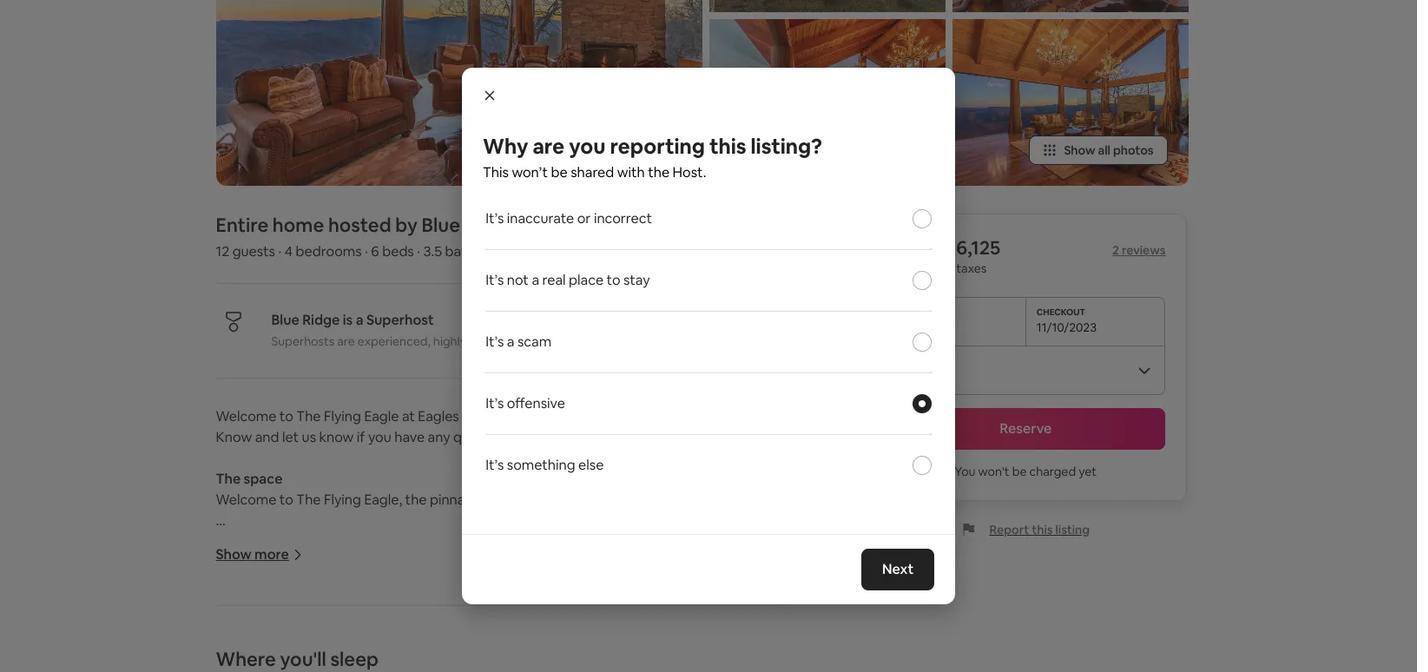 Task type: vqa. For each thing, say whether or not it's contained in the screenshot.
highly
yes



Task type: locate. For each thing, give the bounding box(es) containing it.
2 vertical spatial flying
[[456, 575, 493, 593]]

ridge
[[303, 311, 340, 330]]

show left all at the top right of the page
[[1065, 143, 1096, 158]]

know
[[319, 429, 354, 447]]

1 vertical spatial have
[[374, 595, 404, 614]]

$7,013
[[886, 236, 941, 260]]

are inside the 'why are you reporting this listing? this won't be shared with the host.'
[[533, 132, 565, 159]]

the inside the 'why are you reporting this listing? this won't be shared with the host.'
[[648, 163, 670, 181]]

you inside welcome to the flying eagle at eagles nest! please review details including the things to know and let us know if you have any questions!
[[368, 429, 392, 447]]

stunning
[[407, 595, 462, 614]]

this left the listing?
[[710, 132, 747, 159]]

a inside blue ridge is a superhost superhosts are experienced, highly rated hosts.
[[356, 311, 364, 330]]

won't
[[979, 464, 1010, 480]]

stools
[[638, 658, 676, 672]]

elk
[[545, 595, 564, 614]]

the flying eagle-hot tub, mtn view, fireplace! image 4 image
[[953, 0, 1189, 12]]

you'll
[[338, 595, 371, 614], [280, 648, 327, 672]]

you up shared
[[569, 132, 606, 159]]

$7,013 $6,125 total before taxes
[[886, 236, 1001, 277]]

flying up know
[[324, 408, 361, 426]]

this left 'listing'
[[1032, 523, 1053, 538]]

with
[[216, 575, 247, 593]]

0 horizontal spatial large
[[383, 637, 415, 655]]

blue
[[272, 311, 300, 330]]

the left things
[[694, 408, 715, 426]]

the left space
[[216, 470, 241, 489]]

you'll down tennessee.
[[280, 648, 327, 672]]

report this listing button
[[962, 523, 1090, 538]]

1 vertical spatial welcome
[[216, 491, 277, 509]]

the
[[297, 408, 321, 426], [216, 470, 241, 489], [297, 491, 321, 509], [429, 575, 453, 593], [345, 616, 370, 635], [270, 637, 294, 655]]

1 vertical spatial at
[[737, 575, 750, 593]]

a right ridge at the top
[[356, 311, 364, 330]]

is up "room,"
[[534, 575, 544, 593]]

table
[[441, 658, 474, 672]]

the down the 'us'
[[297, 491, 321, 509]]

welcome down space
[[216, 491, 277, 509]]

homes!
[[543, 491, 589, 509]]

are inside blue ridge is a superhost superhosts are experienced, highly rated hosts.
[[337, 334, 355, 350]]

be
[[551, 163, 568, 181], [1013, 464, 1027, 480]]

0 vertical spatial eagles
[[418, 408, 459, 426]]

3.5
[[424, 243, 442, 261]]

are up the won't
[[533, 132, 565, 159]]

have inside welcome to the flying eagle at eagles nest! please review details including the things to know and let us know if you have any questions!
[[395, 429, 425, 447]]

at inside welcome to the flying eagle at eagles nest! please review details including the things to know and let us know if you have any questions!
[[402, 408, 415, 426]]

it's up questions!
[[486, 394, 504, 412]]

to left stay
[[607, 271, 621, 289]]

welcome
[[216, 408, 277, 426], [216, 491, 277, 509]]

the left elk
[[521, 595, 542, 614]]

the inside welcome to the flying eagle at eagles nest! please review details including the things to know and let us know if you have any questions!
[[694, 408, 715, 426]]

the inside the space welcome to the flying eagle, the pinnacle in luxury homes!
[[405, 491, 427, 509]]

0 horizontal spatial views
[[465, 595, 501, 614]]

bedrooms
[[296, 243, 362, 261]]

let
[[282, 429, 299, 447]]

it's left inaccurate
[[486, 209, 504, 227]]

1 welcome from the top
[[216, 408, 277, 426]]

1 horizontal spatial of
[[504, 595, 518, 614]]

the right the eagle,
[[405, 491, 427, 509]]

0 vertical spatial has
[[440, 616, 462, 635]]

0 horizontal spatial you
[[368, 429, 392, 447]]

0 vertical spatial you'll
[[338, 595, 371, 614]]

it's left scam
[[486, 332, 504, 351]]

1 vertical spatial eagle
[[496, 575, 531, 593]]

1 horizontal spatial ·
[[365, 243, 368, 261]]

reserve
[[1000, 420, 1053, 438]]

2 welcome from the top
[[216, 491, 277, 509]]

at right perched
[[737, 575, 750, 593]]

flying up stunning
[[456, 575, 493, 593]]

0 horizontal spatial ·
[[278, 243, 282, 261]]

offensive
[[507, 394, 566, 412]]

cook
[[708, 637, 739, 655]]

it's down questions!
[[486, 456, 504, 474]]

report this listing
[[990, 523, 1090, 538]]

island,
[[467, 637, 507, 655]]

1 vertical spatial eagles
[[258, 595, 299, 614]]

superhosts
[[272, 334, 335, 350]]

where you'll sleep
[[216, 648, 379, 672]]

be right won't
[[1013, 464, 1027, 480]]

1 views from the left
[[465, 595, 501, 614]]

home
[[273, 213, 324, 238], [557, 575, 594, 593]]

us
[[302, 429, 316, 447]]

incorrect
[[594, 209, 653, 227]]

0 horizontal spatial of
[[241, 595, 255, 614]]

the up the 'us'
[[297, 408, 321, 426]]

reviews
[[1123, 243, 1166, 258]]

show for show more
[[216, 546, 252, 564]]

eagles
[[418, 408, 459, 426], [258, 595, 299, 614]]

to
[[607, 271, 621, 289], [280, 408, 294, 426], [764, 408, 778, 426], [280, 491, 294, 509], [691, 637, 705, 655]]

is right ridge at the top
[[343, 311, 353, 330]]

welcome up know
[[216, 408, 277, 426]]

be right the won't
[[551, 163, 568, 181]]

of
[[241, 595, 255, 614], [504, 595, 518, 614]]

river
[[567, 595, 598, 614]]

a left scam
[[507, 332, 515, 351]]

0 vertical spatial home
[[273, 213, 324, 238]]

it's offensive
[[486, 394, 566, 412]]

perched
[[681, 575, 734, 593]]

1 vertical spatial are
[[337, 334, 355, 350]]

1 horizontal spatial show
[[1065, 143, 1096, 158]]

the left the main
[[345, 616, 370, 635]]

0 vertical spatial show
[[1065, 143, 1096, 158]]

welcome inside welcome to the flying eagle at eagles nest! please review details including the things to know and let us know if you have any questions!
[[216, 408, 277, 426]]

it's
[[486, 209, 504, 227], [486, 271, 504, 289], [486, 332, 504, 351], [486, 394, 504, 412], [486, 456, 504, 474]]

1 horizontal spatial views
[[704, 595, 740, 614]]

show for show all photos
[[1065, 143, 1096, 158]]

large up bar
[[616, 637, 648, 655]]

host.
[[673, 163, 707, 181]]

1 it's from the top
[[486, 209, 504, 227]]

blue ridge is a superhost. learn more about blue ridge. image
[[735, 214, 784, 263], [735, 214, 784, 263]]

are
[[533, 132, 565, 159], [337, 334, 355, 350]]

1 vertical spatial show
[[216, 546, 252, 564]]

show inside show all photos 'button'
[[1065, 143, 1096, 158]]

0 horizontal spatial has
[[348, 637, 369, 655]]

1 horizontal spatial home
[[557, 575, 594, 593]]

for left five.
[[679, 658, 698, 672]]

is left the an
[[366, 658, 375, 672]]

1 horizontal spatial you'll
[[338, 595, 371, 614]]

views up living
[[465, 595, 501, 614]]

at left nest!
[[402, 408, 415, 426]]

range
[[651, 637, 688, 655]]

1 horizontal spatial large
[[616, 637, 648, 655]]

of right "top"
[[241, 595, 255, 614]]

you right "if" at the left of page
[[368, 429, 392, 447]]

It's not a real place to stay radio
[[913, 271, 932, 290]]

all
[[1099, 143, 1111, 158]]

1 horizontal spatial eagle
[[496, 575, 531, 593]]

has up there
[[348, 637, 369, 655]]

to inside the space welcome to the flying eagle, the pinnacle in luxury homes!
[[280, 491, 294, 509]]

0 vertical spatial this
[[710, 132, 747, 159]]

to inside why are you reporting this listing? dialog
[[607, 271, 621, 289]]

eagle up "if" at the left of page
[[364, 408, 399, 426]]

large
[[383, 637, 415, 655], [616, 637, 648, 655]]

a right not
[[532, 271, 540, 289]]

you
[[569, 132, 606, 159], [368, 429, 392, 447]]

1 vertical spatial this
[[1032, 523, 1053, 538]]

home up 4
[[273, 213, 324, 238]]

as right well at the left bottom
[[687, 595, 701, 614]]

walls,
[[391, 575, 425, 593]]

0 vertical spatial are
[[533, 132, 565, 159]]

valley
[[601, 595, 639, 614]]

2 horizontal spatial ·
[[417, 243, 421, 261]]

1 vertical spatial you
[[368, 429, 392, 447]]

large up the an
[[383, 637, 415, 655]]

next button
[[862, 550, 935, 591]]

at
[[402, 408, 415, 426], [737, 575, 750, 593]]

0 horizontal spatial at
[[402, 408, 415, 426]]

0 vertical spatial at
[[402, 408, 415, 426]]

3 · from the left
[[417, 243, 421, 261]]

1 horizontal spatial are
[[533, 132, 565, 159]]

it's left not
[[486, 271, 504, 289]]

have up the main
[[374, 595, 404, 614]]

1 horizontal spatial is
[[366, 658, 375, 672]]

0 horizontal spatial show
[[216, 546, 252, 564]]

ten, down valley
[[630, 616, 655, 635]]

experienced,
[[358, 334, 431, 350]]

· left 4
[[278, 243, 282, 261]]

it's for it's inaccurate or incorrect
[[486, 209, 504, 227]]

flying inside welcome to the flying eagle at eagles nest! please review details including the things to know and let us know if you have any questions!
[[324, 408, 361, 426]]

0 horizontal spatial you'll
[[280, 648, 327, 672]]

bar
[[614, 658, 635, 672]]

3 it's from the top
[[486, 332, 504, 351]]

the up stunning
[[429, 575, 453, 593]]

· left 6
[[365, 243, 368, 261]]

won't
[[512, 163, 548, 181]]

0 vertical spatial be
[[551, 163, 568, 181]]

1 horizontal spatial at
[[737, 575, 750, 593]]

flying inside with its awe-inspiring glass walls, the flying eagle is a home like no other. perched at the top of eagles nest, you'll have stunning views of the elk river valley as well as views towards tennessee. the main floor has the living room, dining for ten, and gourmet kitchen. the kitchen has a large granite island, wine cooler, and large range to cook for the entire group. there is an indoor table for ten, and beautiful bar stools for five. in
[[456, 575, 493, 593]]

entire home hosted by blue ridge 12 guests · 4 bedrooms · 6 beds · 3.5 baths
[[216, 213, 516, 261]]

five.
[[701, 658, 728, 672]]

of up living
[[504, 595, 518, 614]]

0 vertical spatial welcome
[[216, 408, 277, 426]]

show more
[[216, 546, 289, 564]]

0 vertical spatial eagle
[[364, 408, 399, 426]]

1 horizontal spatial eagles
[[418, 408, 459, 426]]

ten,
[[630, 616, 655, 635], [499, 658, 524, 672]]

1 vertical spatial is
[[534, 575, 544, 593]]

· left 3.5
[[417, 243, 421, 261]]

views up the gourmet
[[704, 595, 740, 614]]

0 vertical spatial have
[[395, 429, 425, 447]]

0 horizontal spatial this
[[710, 132, 747, 159]]

0 horizontal spatial home
[[273, 213, 324, 238]]

beautiful
[[554, 658, 611, 672]]

you'll inside with its awe-inspiring glass walls, the flying eagle is a home like no other. perched at the top of eagles nest, you'll have stunning views of the elk river valley as well as views towards tennessee. the main floor has the living room, dining for ten, and gourmet kitchen. the kitchen has a large granite island, wine cooler, and large range to cook for the entire group. there is an indoor table for ten, and beautiful bar stools for five. in
[[338, 595, 371, 614]]

tennessee.
[[271, 616, 342, 635]]

0 horizontal spatial ten,
[[499, 658, 524, 672]]

flying left the eagle,
[[324, 491, 361, 509]]

wine
[[510, 637, 540, 655]]

0 horizontal spatial is
[[343, 311, 353, 330]]

know
[[216, 429, 252, 447]]

eagles inside with its awe-inspiring glass walls, the flying eagle is a home like no other. perched at the top of eagles nest, you'll have stunning views of the elk river valley as well as views towards tennessee. the main floor has the living room, dining for ten, and gourmet kitchen. the kitchen has a large granite island, wine cooler, and large range to cook for the entire group. there is an indoor table for ten, and beautiful bar stools for five. in
[[258, 595, 299, 614]]

eagles up any
[[418, 408, 459, 426]]

total
[[886, 261, 914, 277]]

0 vertical spatial flying
[[324, 408, 361, 426]]

show all photos
[[1065, 143, 1154, 158]]

eagle up living
[[496, 575, 531, 593]]

stay
[[624, 271, 650, 289]]

0 horizontal spatial are
[[337, 334, 355, 350]]

have left any
[[395, 429, 425, 447]]

0 horizontal spatial be
[[551, 163, 568, 181]]

0 vertical spatial ten,
[[630, 616, 655, 635]]

It's offensive radio
[[913, 394, 932, 413]]

4 it's from the top
[[486, 394, 504, 412]]

no
[[621, 575, 638, 593]]

the up group.
[[270, 637, 294, 655]]

the down kitchen.
[[216, 658, 238, 672]]

has up granite
[[440, 616, 462, 635]]

any
[[428, 429, 451, 447]]

2 large from the left
[[616, 637, 648, 655]]

1 vertical spatial flying
[[324, 491, 361, 509]]

5 it's from the top
[[486, 456, 504, 474]]

1 horizontal spatial you
[[569, 132, 606, 159]]

It's inaccurate or incorrect radio
[[913, 209, 932, 228]]

details
[[588, 408, 630, 426]]

4
[[285, 243, 293, 261]]

the down the reporting
[[648, 163, 670, 181]]

living
[[490, 616, 523, 635]]

and left let
[[255, 429, 279, 447]]

1 vertical spatial be
[[1013, 464, 1027, 480]]

eagle inside welcome to the flying eagle at eagles nest! please review details including the things to know and let us know if you have any questions!
[[364, 408, 399, 426]]

entire
[[241, 658, 278, 672]]

scam
[[518, 332, 552, 351]]

1 horizontal spatial has
[[440, 616, 462, 635]]

0 horizontal spatial eagles
[[258, 595, 299, 614]]

to down space
[[280, 491, 294, 509]]

are down ridge at the top
[[337, 334, 355, 350]]

place
[[569, 271, 604, 289]]

1 vertical spatial home
[[557, 575, 594, 593]]

1 vertical spatial has
[[348, 637, 369, 655]]

1 vertical spatial you'll
[[280, 648, 327, 672]]

by
[[396, 213, 418, 238]]

eagles down awe-
[[258, 595, 299, 614]]

as left well at the left bottom
[[642, 595, 656, 614]]

0 vertical spatial is
[[343, 311, 353, 330]]

12
[[216, 243, 230, 261]]

a up the an
[[373, 637, 380, 655]]

to right things
[[764, 408, 778, 426]]

flying
[[324, 408, 361, 426], [324, 491, 361, 509], [456, 575, 493, 593]]

show up with
[[216, 546, 252, 564]]

main
[[373, 616, 404, 635]]

as
[[642, 595, 656, 614], [687, 595, 701, 614]]

you inside the 'why are you reporting this listing? this won't be shared with the host.'
[[569, 132, 606, 159]]

home up river
[[557, 575, 594, 593]]

to up five.
[[691, 637, 705, 655]]

1 as from the left
[[642, 595, 656, 614]]

0 horizontal spatial as
[[642, 595, 656, 614]]

eagle
[[364, 408, 399, 426], [496, 575, 531, 593]]

2 of from the left
[[504, 595, 518, 614]]

well
[[659, 595, 684, 614]]

0 horizontal spatial eagle
[[364, 408, 399, 426]]

2 it's from the top
[[486, 271, 504, 289]]

1 horizontal spatial as
[[687, 595, 701, 614]]

there
[[325, 658, 363, 672]]

0 vertical spatial you
[[569, 132, 606, 159]]

ten, down wine
[[499, 658, 524, 672]]

you'll down glass at the left of page
[[338, 595, 371, 614]]

1 horizontal spatial be
[[1013, 464, 1027, 480]]



Task type: describe. For each thing, give the bounding box(es) containing it.
for down valley
[[609, 616, 627, 635]]

its
[[250, 575, 265, 593]]

1 of from the left
[[241, 595, 255, 614]]

it's inaccurate or incorrect
[[486, 209, 653, 227]]

the inside welcome to the flying eagle at eagles nest! please review details including the things to know and let us know if you have any questions!
[[297, 408, 321, 426]]

indoor
[[397, 658, 438, 672]]

if
[[357, 429, 365, 447]]

it's a scam
[[486, 332, 552, 351]]

show more button
[[216, 546, 303, 564]]

2 vertical spatial is
[[366, 658, 375, 672]]

6
[[371, 243, 379, 261]]

it's for it's not a real place to stay
[[486, 271, 504, 289]]

you
[[955, 464, 976, 480]]

for down island,
[[477, 658, 496, 672]]

It's something else radio
[[913, 456, 932, 475]]

the up island,
[[465, 616, 487, 635]]

2
[[1113, 243, 1120, 258]]

review
[[542, 408, 585, 426]]

rated
[[469, 334, 499, 350]]

have inside with its awe-inspiring glass walls, the flying eagle is a home like no other. perched at the top of eagles nest, you'll have stunning views of the elk river valley as well as views towards tennessee. the main floor has the living room, dining for ten, and gourmet kitchen. the kitchen has a large granite island, wine cooler, and large range to cook for the entire group. there is an indoor table for ten, and beautiful bar stools for five. in
[[374, 595, 404, 614]]

why are you reporting this listing? this won't be shared with the host.
[[483, 132, 823, 181]]

it's something else
[[486, 456, 604, 474]]

1 horizontal spatial ten,
[[630, 616, 655, 635]]

where
[[216, 648, 276, 672]]

in
[[487, 491, 498, 509]]

it's for it's something else
[[486, 456, 504, 474]]

glass
[[356, 575, 388, 593]]

welcome inside the space welcome to the flying eagle, the pinnacle in luxury homes!
[[216, 491, 277, 509]]

shared
[[571, 163, 615, 181]]

kitchen
[[297, 637, 345, 655]]

or
[[578, 209, 591, 227]]

hosts.
[[502, 334, 537, 350]]

more
[[255, 546, 289, 564]]

top
[[216, 595, 238, 614]]

and inside welcome to the flying eagle at eagles nest! please review details including the things to know and let us know if you have any questions!
[[255, 429, 279, 447]]

this
[[483, 163, 509, 181]]

it's for it's offensive
[[486, 394, 504, 412]]

blue ridge
[[422, 213, 516, 238]]

it's for it's a scam
[[486, 332, 504, 351]]

eagle,
[[364, 491, 402, 509]]

home inside entire home hosted by blue ridge 12 guests · 4 bedrooms · 6 beds · 3.5 baths
[[273, 213, 324, 238]]

awe-
[[268, 575, 299, 593]]

home inside with its awe-inspiring glass walls, the flying eagle is a home like no other. perched at the top of eagles nest, you'll have stunning views of the elk river valley as well as views towards tennessee. the main floor has the living room, dining for ten, and gourmet kitchen. the kitchen has a large granite island, wine cooler, and large range to cook for the entire group. there is an indoor table for ten, and beautiful bar stools for five. in
[[557, 575, 594, 593]]

the right perched
[[753, 575, 774, 593]]

why
[[483, 132, 529, 159]]

and down wine
[[527, 658, 551, 672]]

and down dining on the bottom left of the page
[[589, 637, 613, 655]]

eagles inside welcome to the flying eagle at eagles nest! please review details including the things to know and let us know if you have any questions!
[[418, 408, 459, 426]]

a up elk
[[547, 575, 554, 593]]

with its awe-inspiring glass walls, the flying eagle is a home like no other. perched at the top of eagles nest, you'll have stunning views of the elk river valley as well as views towards tennessee. the main floor has the living room, dining for ten, and gourmet kitchen. the kitchen has a large granite island, wine cooler, and large range to cook for the entire group. there is an indoor table for ten, and beautiful bar stools for five. in
[[216, 575, 777, 672]]

It's a scam radio
[[913, 332, 932, 352]]

with
[[618, 163, 645, 181]]

hosted
[[328, 213, 392, 238]]

1 · from the left
[[278, 243, 282, 261]]

report
[[990, 523, 1030, 538]]

room,
[[526, 616, 563, 635]]

other.
[[641, 575, 678, 593]]

2 as from the left
[[687, 595, 701, 614]]

please
[[499, 408, 539, 426]]

nest!
[[462, 408, 496, 426]]

2 views from the left
[[704, 595, 740, 614]]

group.
[[281, 658, 322, 672]]

the flying eagle-hot tub, mtn view, fireplace! image 2 image
[[709, 0, 946, 12]]

show all photos button
[[1030, 136, 1168, 165]]

1 horizontal spatial this
[[1032, 523, 1053, 538]]

to inside with its awe-inspiring glass walls, the flying eagle is a home like no other. perched at the top of eagles nest, you'll have stunning views of the elk river valley as well as views towards tennessee. the main floor has the living room, dining for ten, and gourmet kitchen. the kitchen has a large granite island, wine cooler, and large range to cook for the entire group. there is an indoor table for ten, and beautiful bar stools for five. in
[[691, 637, 705, 655]]

eagle inside with its awe-inspiring glass walls, the flying eagle is a home like no other. perched at the top of eagles nest, you'll have stunning views of the elk river valley as well as views towards tennessee. the main floor has the living room, dining for ten, and gourmet kitchen. the kitchen has a large granite island, wine cooler, and large range to cook for the entire group. there is an indoor table for ten, and beautiful bar stools for five. in
[[496, 575, 531, 593]]

gourmet
[[685, 616, 741, 635]]

like
[[597, 575, 618, 593]]

dining
[[566, 616, 606, 635]]

something
[[507, 456, 576, 474]]

1 large from the left
[[383, 637, 415, 655]]

the flying eagle-hot tub, mtn view, fireplace! image 1 image
[[216, 0, 702, 186]]

flying inside the space welcome to the flying eagle, the pinnacle in luxury homes!
[[324, 491, 361, 509]]

next
[[883, 561, 914, 579]]

baths
[[445, 243, 481, 261]]

why are you reporting this listing? dialog
[[462, 67, 956, 605]]

beds
[[382, 243, 414, 261]]

and up range
[[658, 616, 682, 635]]

welcome to the flying eagle at eagles nest! please review details including the things to know and let us know if you have any questions!
[[216, 408, 781, 447]]

taxes
[[957, 261, 987, 277]]

2 horizontal spatial is
[[534, 575, 544, 593]]

listing?
[[751, 132, 823, 159]]

things
[[718, 408, 761, 426]]

towards
[[216, 616, 268, 635]]

cooler,
[[543, 637, 585, 655]]

it's not a real place to stay
[[486, 271, 650, 289]]

the flying eagle-hot tub, mtn view, fireplace! image 3 image
[[709, 19, 946, 186]]

1 vertical spatial ten,
[[499, 658, 524, 672]]

11/5/2023
[[897, 320, 952, 336]]

including
[[633, 408, 691, 426]]

2 reviews
[[1113, 243, 1166, 258]]

2 · from the left
[[365, 243, 368, 261]]

the flying eagle-hot tub, mtn view, fireplace! image 5 image
[[953, 19, 1189, 186]]

entire
[[216, 213, 269, 238]]

luxury
[[501, 491, 539, 509]]

for right cook
[[742, 637, 761, 655]]

an
[[378, 658, 394, 672]]

yet
[[1079, 464, 1097, 480]]

granite
[[418, 637, 464, 655]]

is inside blue ridge is a superhost superhosts are experienced, highly rated hosts.
[[343, 311, 353, 330]]

2 reviews button
[[1113, 243, 1166, 258]]

be inside the 'why are you reporting this listing? this won't be shared with the host.'
[[551, 163, 568, 181]]

inspiring
[[299, 575, 353, 593]]

11/10/2023
[[1037, 320, 1097, 336]]

reporting
[[610, 132, 705, 159]]

questions!
[[454, 429, 519, 447]]

this inside the 'why are you reporting this listing? this won't be shared with the host.'
[[710, 132, 747, 159]]

at inside with its awe-inspiring glass walls, the flying eagle is a home like no other. perched at the top of eagles nest, you'll have stunning views of the elk river valley as well as views towards tennessee. the main floor has the living room, dining for ten, and gourmet kitchen. the kitchen has a large granite island, wine cooler, and large range to cook for the entire group. there is an indoor table for ten, and beautiful bar stools for five. in
[[737, 575, 750, 593]]

kitchen.
[[216, 637, 267, 655]]

to up let
[[280, 408, 294, 426]]



